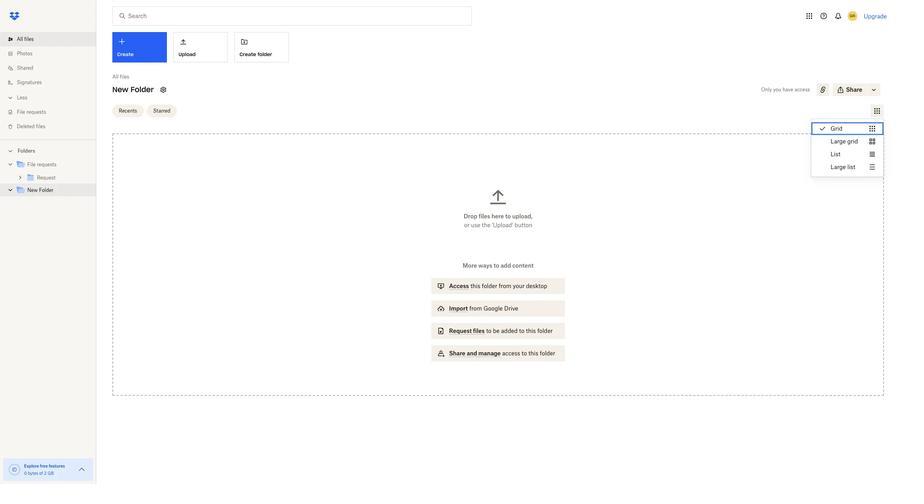 Task type: vqa. For each thing, say whether or not it's contained in the screenshot.
Signatures link at the left of page
yes



Task type: describe. For each thing, give the bounding box(es) containing it.
access for manage
[[502, 350, 520, 357]]

only you have access
[[761, 87, 810, 93]]

the
[[482, 222, 491, 229]]

files right deleted
[[36, 124, 45, 130]]

list containing all files
[[0, 27, 96, 140]]

to right added
[[519, 328, 525, 335]]

1 vertical spatial this
[[526, 328, 536, 335]]

1 vertical spatial file requests link
[[16, 160, 90, 171]]

share for share and manage access to this folder
[[449, 350, 466, 357]]

1 vertical spatial all files
[[112, 74, 129, 80]]

2 vertical spatial this
[[529, 350, 539, 357]]

shared link
[[6, 61, 96, 75]]

more ways to add content element
[[430, 262, 567, 370]]

signatures
[[17, 79, 42, 86]]

share button
[[833, 83, 867, 96]]

files inside list item
[[24, 36, 34, 42]]

quota usage element
[[8, 464, 21, 477]]

shared
[[17, 65, 33, 71]]

dropbox image
[[6, 8, 22, 24]]

files inside more ways to add content element
[[473, 328, 485, 335]]

share for share
[[846, 86, 863, 93]]

1 horizontal spatial all files link
[[112, 73, 129, 81]]

deleted files link
[[6, 120, 96, 134]]

features
[[49, 464, 65, 469]]

grid
[[848, 138, 858, 145]]

be
[[493, 328, 500, 335]]

all files list item
[[0, 32, 96, 47]]

1 vertical spatial folder
[[39, 187, 53, 193]]

or
[[464, 222, 470, 229]]

files inside drop files here to upload, or use the 'upload' button
[[479, 213, 490, 220]]

upload,
[[512, 213, 533, 220]]

access this folder from your desktop
[[449, 283, 547, 290]]

file inside group
[[27, 162, 36, 168]]

0 vertical spatial from
[[499, 283, 512, 290]]

0 vertical spatial this
[[471, 283, 481, 290]]

create folder
[[240, 51, 272, 57]]

folders button
[[0, 145, 96, 157]]

signatures link
[[6, 75, 96, 90]]

upgrade link
[[864, 13, 887, 19]]

drop files here to upload, or use the 'upload' button
[[464, 213, 533, 229]]

drive
[[504, 305, 518, 312]]

all inside list item
[[17, 36, 23, 42]]

less image
[[6, 94, 14, 102]]

have
[[783, 87, 794, 93]]

you
[[773, 87, 782, 93]]

list
[[831, 151, 841, 158]]

file inside list
[[17, 109, 25, 115]]

use
[[471, 222, 481, 229]]

added
[[501, 328, 518, 335]]

1 vertical spatial requests
[[37, 162, 57, 168]]

1 vertical spatial file requests
[[27, 162, 57, 168]]

explore free features 0 bytes of 2 gb
[[24, 464, 65, 476]]

0 vertical spatial file requests
[[17, 109, 46, 115]]

gb
[[48, 472, 54, 476]]

here
[[492, 213, 504, 220]]

list
[[848, 164, 856, 171]]

button
[[515, 222, 533, 229]]

folders
[[18, 148, 35, 154]]

share and manage access to this folder
[[449, 350, 555, 357]]

deleted files
[[17, 124, 45, 130]]

to down 'request files to be added to this folder' at the bottom
[[522, 350, 527, 357]]

new folder link
[[16, 185, 90, 196]]

all files inside list item
[[17, 36, 34, 42]]

large grid
[[831, 138, 858, 145]]

manage
[[479, 350, 501, 357]]

of
[[39, 472, 43, 476]]

deleted
[[17, 124, 35, 130]]

1 horizontal spatial new folder
[[112, 85, 154, 94]]

only
[[761, 87, 772, 93]]

group containing file requests
[[0, 157, 96, 203]]



Task type: locate. For each thing, give the bounding box(es) containing it.
bytes
[[28, 472, 38, 476]]

list
[[0, 27, 96, 140]]

0 vertical spatial new
[[112, 85, 128, 94]]

files up 'photos'
[[24, 36, 34, 42]]

file requests up "deleted files"
[[17, 109, 46, 115]]

and
[[467, 350, 477, 357]]

file requests link
[[6, 105, 96, 120], [16, 160, 90, 171]]

0 horizontal spatial file
[[17, 109, 25, 115]]

1 horizontal spatial all
[[112, 74, 119, 80]]

folder inside button
[[258, 51, 272, 57]]

share inside button
[[846, 86, 863, 93]]

requests
[[26, 109, 46, 115], [37, 162, 57, 168]]

1 vertical spatial large
[[831, 164, 846, 171]]

0 horizontal spatial share
[[449, 350, 466, 357]]

access right have
[[795, 87, 810, 93]]

0 vertical spatial new folder
[[112, 85, 154, 94]]

1 vertical spatial share
[[449, 350, 466, 357]]

this right added
[[526, 328, 536, 335]]

1 horizontal spatial share
[[846, 86, 863, 93]]

access
[[795, 87, 810, 93], [502, 350, 520, 357]]

google
[[484, 305, 503, 312]]

folder
[[258, 51, 272, 57], [482, 283, 497, 290], [538, 328, 553, 335], [540, 350, 555, 357]]

all
[[17, 36, 23, 42], [112, 74, 119, 80]]

files up "the"
[[479, 213, 490, 220]]

grid radio item
[[812, 122, 884, 135]]

0 vertical spatial requests
[[26, 109, 46, 115]]

new up recents
[[112, 85, 128, 94]]

0 horizontal spatial new
[[27, 187, 38, 193]]

share up the grid radio item
[[846, 86, 863, 93]]

all files up 'photos'
[[17, 36, 34, 42]]

file requests link up "deleted files"
[[6, 105, 96, 120]]

all up recents button
[[112, 74, 119, 80]]

0 horizontal spatial from
[[470, 305, 482, 312]]

2
[[44, 472, 47, 476]]

all files
[[17, 36, 34, 42], [112, 74, 129, 80]]

to inside drop files here to upload, or use the 'upload' button
[[505, 213, 511, 220]]

0 vertical spatial all
[[17, 36, 23, 42]]

access for have
[[795, 87, 810, 93]]

to left add
[[494, 263, 499, 269]]

all files up recents
[[112, 74, 129, 80]]

all files link inside list
[[6, 32, 96, 47]]

1 horizontal spatial access
[[795, 87, 810, 93]]

file requests link down folders 'button'
[[16, 160, 90, 171]]

0 horizontal spatial new folder
[[27, 187, 53, 193]]

0 vertical spatial large
[[831, 138, 846, 145]]

create folder button
[[234, 32, 289, 63]]

access right manage
[[502, 350, 520, 357]]

file down folders
[[27, 162, 36, 168]]

2 large from the top
[[831, 164, 846, 171]]

this down 'request files to be added to this folder' at the bottom
[[529, 350, 539, 357]]

list radio item
[[812, 148, 884, 161]]

0 vertical spatial access
[[795, 87, 810, 93]]

requests inside list
[[26, 109, 46, 115]]

group
[[0, 157, 96, 203]]

import
[[449, 305, 468, 312]]

file down less
[[17, 109, 25, 115]]

less
[[17, 95, 27, 101]]

1 vertical spatial from
[[470, 305, 482, 312]]

file
[[17, 109, 25, 115], [27, 162, 36, 168]]

ways
[[479, 263, 492, 269]]

0 horizontal spatial all files link
[[6, 32, 96, 47]]

create
[[240, 51, 256, 57]]

upgrade
[[864, 13, 887, 19]]

files left be
[[473, 328, 485, 335]]

large for large grid
[[831, 138, 846, 145]]

large grid radio item
[[812, 135, 884, 148]]

1 horizontal spatial from
[[499, 283, 512, 290]]

0 horizontal spatial all
[[17, 36, 23, 42]]

folder up recents
[[131, 85, 154, 94]]

share left and
[[449, 350, 466, 357]]

large down 'grid' in the top right of the page
[[831, 138, 846, 145]]

more
[[463, 263, 477, 269]]

file requests down folders 'button'
[[27, 162, 57, 168]]

more ways to add content
[[463, 263, 534, 269]]

new folder
[[112, 85, 154, 94], [27, 187, 53, 193]]

1 horizontal spatial folder
[[131, 85, 154, 94]]

grid
[[831, 125, 843, 132]]

to
[[505, 213, 511, 220], [494, 263, 499, 269], [486, 328, 492, 335], [519, 328, 525, 335], [522, 350, 527, 357]]

recents button
[[112, 105, 144, 117]]

request
[[449, 328, 472, 335]]

file requests
[[17, 109, 46, 115], [27, 162, 57, 168]]

share
[[846, 86, 863, 93], [449, 350, 466, 357]]

1 horizontal spatial all files
[[112, 74, 129, 80]]

1 vertical spatial new
[[27, 187, 38, 193]]

new down folders
[[27, 187, 38, 193]]

1 vertical spatial access
[[502, 350, 520, 357]]

content
[[513, 263, 534, 269]]

'upload'
[[492, 222, 513, 229]]

large down list
[[831, 164, 846, 171]]

1 vertical spatial all files link
[[112, 73, 129, 81]]

1 vertical spatial all
[[112, 74, 119, 80]]

all up 'photos'
[[17, 36, 23, 42]]

large for large list
[[831, 164, 846, 171]]

new
[[112, 85, 128, 94], [27, 187, 38, 193]]

drop
[[464, 213, 478, 220]]

desktop
[[526, 283, 547, 290]]

1 horizontal spatial file
[[27, 162, 36, 168]]

0
[[24, 472, 27, 476]]

1 vertical spatial new folder
[[27, 187, 53, 193]]

files
[[24, 36, 34, 42], [120, 74, 129, 80], [36, 124, 45, 130], [479, 213, 490, 220], [473, 328, 485, 335]]

starred
[[153, 108, 171, 114]]

from left your
[[499, 283, 512, 290]]

photos
[[17, 51, 33, 57]]

your
[[513, 283, 525, 290]]

to left be
[[486, 328, 492, 335]]

files up recents
[[120, 74, 129, 80]]

free
[[40, 464, 48, 469]]

requests down folders 'button'
[[37, 162, 57, 168]]

large list radio item
[[812, 161, 884, 174]]

folder
[[131, 85, 154, 94], [39, 187, 53, 193]]

access inside more ways to add content element
[[502, 350, 520, 357]]

0 vertical spatial folder
[[131, 85, 154, 94]]

share inside more ways to add content element
[[449, 350, 466, 357]]

add
[[501, 263, 511, 269]]

large
[[831, 138, 846, 145], [831, 164, 846, 171]]

from
[[499, 283, 512, 290], [470, 305, 482, 312]]

0 vertical spatial file requests link
[[6, 105, 96, 120]]

0 vertical spatial all files
[[17, 36, 34, 42]]

photos link
[[6, 47, 96, 61]]

explore
[[24, 464, 39, 469]]

1 large from the top
[[831, 138, 846, 145]]

starred button
[[147, 105, 177, 117]]

access
[[449, 283, 469, 290]]

import from google drive
[[449, 305, 518, 312]]

requests up "deleted files"
[[26, 109, 46, 115]]

large list
[[831, 164, 856, 171]]

all files link up shared link
[[6, 32, 96, 47]]

1 vertical spatial file
[[27, 162, 36, 168]]

0 horizontal spatial folder
[[39, 187, 53, 193]]

0 vertical spatial file
[[17, 109, 25, 115]]

request files to be added to this folder
[[449, 328, 553, 335]]

0 vertical spatial all files link
[[6, 32, 96, 47]]

1 horizontal spatial new
[[112, 85, 128, 94]]

this right access
[[471, 283, 481, 290]]

from right the import
[[470, 305, 482, 312]]

0 vertical spatial share
[[846, 86, 863, 93]]

this
[[471, 283, 481, 290], [526, 328, 536, 335], [529, 350, 539, 357]]

all files link up recents
[[112, 73, 129, 81]]

recents
[[119, 108, 137, 114]]

to right here on the top right of the page
[[505, 213, 511, 220]]

all files link
[[6, 32, 96, 47], [112, 73, 129, 81]]

0 horizontal spatial all files
[[17, 36, 34, 42]]

folder down folders 'button'
[[39, 187, 53, 193]]

0 horizontal spatial access
[[502, 350, 520, 357]]



